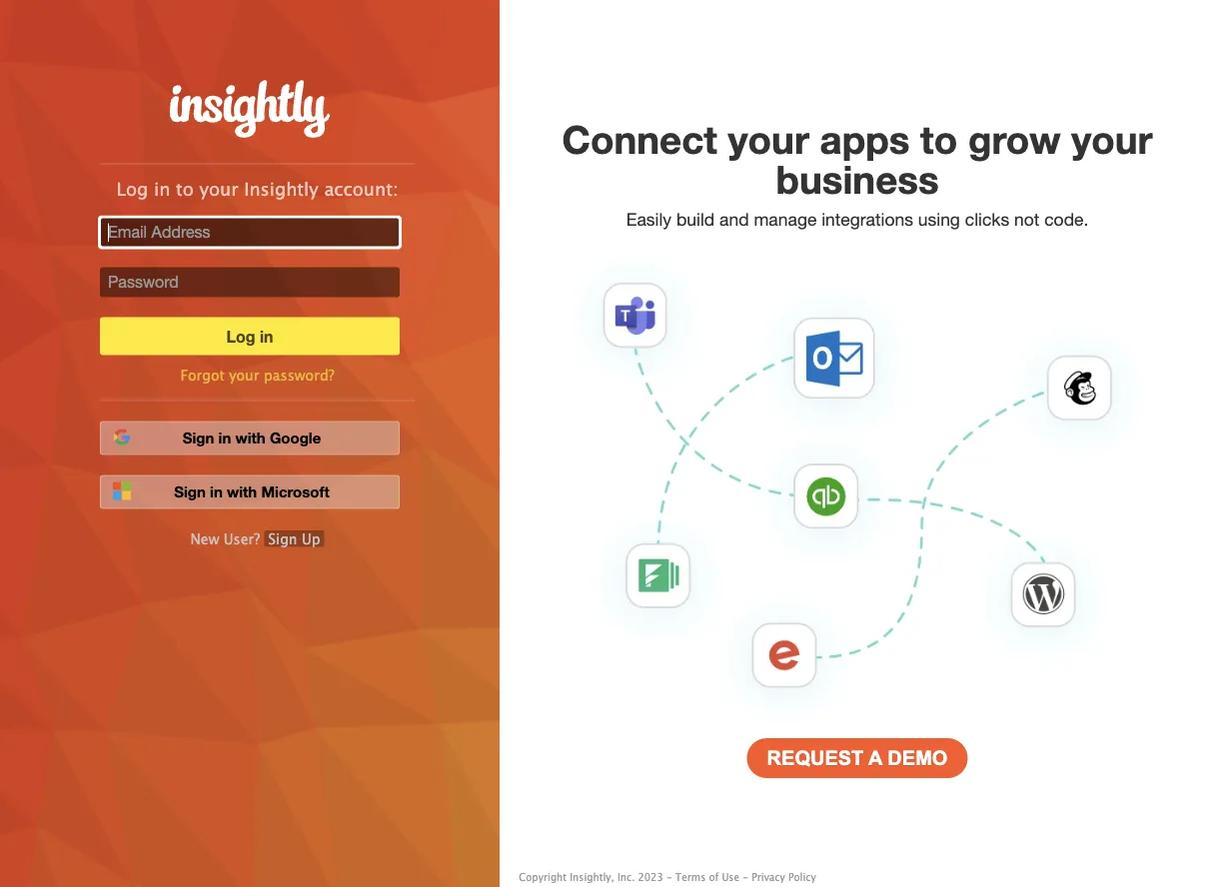 Task type: describe. For each thing, give the bounding box(es) containing it.
build
[[676, 209, 715, 229]]

2023
[[638, 871, 663, 883]]

a
[[868, 747, 882, 769]]

forgot your password? link
[[180, 367, 334, 383]]

to inside connect your apps to grow your business easily build and manage integrations using clicks not code.
[[920, 116, 957, 162]]

forgot your password?
[[180, 367, 334, 383]]

request a demo link
[[747, 738, 968, 778]]

business
[[776, 156, 939, 202]]

insightly,
[[570, 871, 614, 883]]

in for log in to your insightly account:
[[154, 178, 170, 200]]

sign for sign in with microsoft
[[174, 483, 206, 501]]

copyright
[[519, 871, 567, 883]]

clicks
[[965, 209, 1009, 229]]

privacy policy link
[[752, 871, 816, 883]]

sign up link
[[264, 531, 324, 547]]

new
[[190, 531, 219, 547]]

request
[[767, 747, 864, 769]]

sign in with microsoft
[[174, 483, 330, 501]]

microsoft
[[261, 483, 330, 501]]

Email Address text field
[[100, 217, 400, 247]]

demo
[[888, 747, 948, 769]]

account:
[[324, 178, 398, 200]]

policy
[[788, 871, 816, 883]]

your down log in
[[229, 367, 259, 383]]

log in button
[[100, 317, 400, 355]]

2 - from the left
[[743, 871, 748, 883]]

sign in with microsoft button
[[100, 475, 400, 509]]

insightly
[[244, 178, 318, 200]]



Task type: locate. For each thing, give the bounding box(es) containing it.
using
[[918, 209, 960, 229]]

to right apps on the top right of the page
[[920, 116, 957, 162]]

your
[[728, 116, 809, 162], [1071, 116, 1153, 162], [199, 178, 238, 200], [229, 367, 259, 383]]

easily
[[626, 209, 672, 229]]

up
[[302, 531, 320, 547]]

0 horizontal spatial log
[[116, 178, 148, 200]]

forgot
[[180, 367, 225, 383]]

0 vertical spatial sign
[[183, 429, 214, 447]]

log for log in to your insightly account:
[[116, 178, 148, 200]]

your up email address text box
[[199, 178, 238, 200]]

terms
[[675, 871, 706, 883]]

to
[[920, 116, 957, 162], [176, 178, 194, 200]]

0 vertical spatial with
[[235, 429, 266, 447]]

in up email address text box
[[154, 178, 170, 200]]

- right the 2023
[[666, 871, 672, 883]]

to up email address text box
[[176, 178, 194, 200]]

with inside button
[[235, 429, 266, 447]]

your up code. at the right of the page
[[1071, 116, 1153, 162]]

your up manage
[[728, 116, 809, 162]]

1 horizontal spatial log
[[226, 327, 255, 346]]

in inside "button"
[[260, 327, 273, 346]]

sign down forgot at the left
[[183, 429, 214, 447]]

code.
[[1044, 209, 1088, 229]]

with inside button
[[227, 483, 257, 501]]

with up user?
[[227, 483, 257, 501]]

in for log in
[[260, 327, 273, 346]]

terms of use link
[[675, 871, 740, 883]]

in for sign in with microsoft
[[210, 483, 223, 501]]

0 vertical spatial to
[[920, 116, 957, 162]]

with left google
[[235, 429, 266, 447]]

apps
[[820, 116, 910, 162]]

sign left the up
[[268, 531, 297, 547]]

- right "use"
[[743, 871, 748, 883]]

grow
[[968, 116, 1061, 162]]

log for log in
[[226, 327, 255, 346]]

in
[[154, 178, 170, 200], [260, 327, 273, 346], [218, 429, 231, 447], [210, 483, 223, 501]]

google
[[270, 429, 321, 447]]

copyright insightly, inc. 2023 - terms of use - privacy policy
[[519, 871, 816, 883]]

sign for sign in with google
[[183, 429, 214, 447]]

connect your apps to grow your business easily build and manage integrations using clicks not code.
[[562, 116, 1153, 229]]

sign inside button
[[183, 429, 214, 447]]

0 horizontal spatial -
[[666, 871, 672, 883]]

in up sign in with microsoft button
[[218, 429, 231, 447]]

1 vertical spatial with
[[227, 483, 257, 501]]

1 vertical spatial sign
[[174, 483, 206, 501]]

not
[[1014, 209, 1040, 229]]

with for google
[[235, 429, 266, 447]]

password?
[[264, 367, 334, 383]]

and
[[720, 209, 749, 229]]

2 vertical spatial sign
[[268, 531, 297, 547]]

in up forgot your password? link
[[260, 327, 273, 346]]

log in
[[226, 327, 273, 346]]

manage
[[754, 209, 817, 229]]

connect
[[562, 116, 717, 162]]

privacy
[[752, 871, 785, 883]]

1 vertical spatial log
[[226, 327, 255, 346]]

log inside "button"
[[226, 327, 255, 346]]

sign up new
[[174, 483, 206, 501]]

with for microsoft
[[227, 483, 257, 501]]

integrations
[[822, 209, 913, 229]]

sign
[[183, 429, 214, 447], [174, 483, 206, 501], [268, 531, 297, 547]]

request a demo
[[767, 747, 948, 769]]

log in to your insightly account:
[[116, 178, 398, 200]]

-
[[666, 871, 672, 883], [743, 871, 748, 883]]

1 horizontal spatial to
[[920, 116, 957, 162]]

1 horizontal spatial -
[[743, 871, 748, 883]]

user?
[[224, 531, 260, 547]]

of
[[709, 871, 719, 883]]

log
[[116, 178, 148, 200], [226, 327, 255, 346]]

0 horizontal spatial to
[[176, 178, 194, 200]]

Password password field
[[100, 267, 400, 297]]

sign in with google
[[183, 429, 321, 447]]

in up new
[[210, 483, 223, 501]]

with
[[235, 429, 266, 447], [227, 483, 257, 501]]

0 vertical spatial log
[[116, 178, 148, 200]]

use
[[722, 871, 740, 883]]

sign inside button
[[174, 483, 206, 501]]

1 - from the left
[[666, 871, 672, 883]]

inc.
[[617, 871, 635, 883]]

in inside button
[[210, 483, 223, 501]]

sign in with google button
[[100, 421, 400, 455]]

in for sign in with google
[[218, 429, 231, 447]]

1 vertical spatial to
[[176, 178, 194, 200]]

app connect image
[[556, 239, 1159, 738]]

new user? sign up
[[190, 531, 320, 547]]

in inside button
[[218, 429, 231, 447]]



